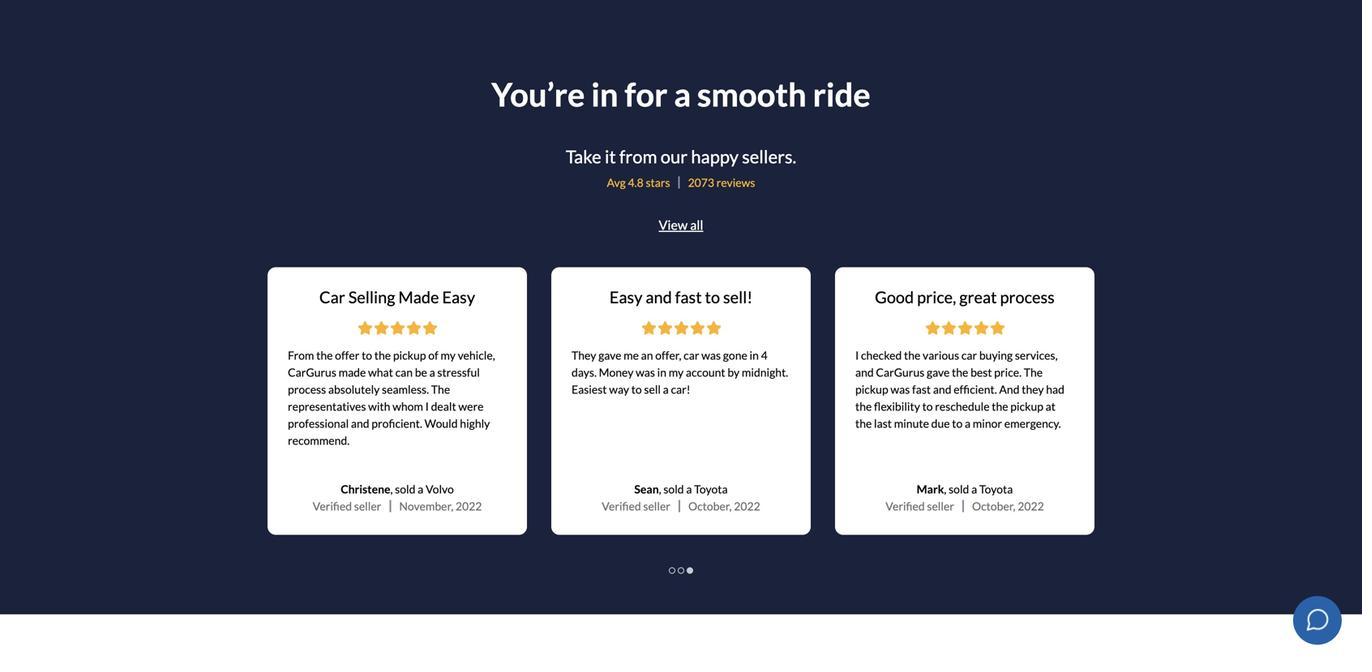 Task type: describe. For each thing, give the bounding box(es) containing it.
verified seller for good
[[886, 499, 955, 513]]

proficient.
[[372, 416, 422, 430]]

gave inside they gave me an offer, car was gone in 4 days. money was in my account by midnight. easiest way to sell a car!
[[599, 348, 622, 362]]

from
[[288, 348, 314, 362]]

, for price,
[[944, 482, 947, 496]]

my inside they gave me an offer, car was gone in 4 days. money was in my account by midnight. easiest way to sell a car!
[[669, 365, 684, 379]]

money
[[599, 365, 634, 379]]

1 vertical spatial was
[[636, 365, 655, 379]]

offer,
[[656, 348, 682, 362]]

seller for selling
[[354, 499, 381, 513]]

what
[[368, 365, 393, 379]]

and up offer,
[[646, 288, 672, 307]]

christene
[[341, 482, 391, 496]]

representatives
[[288, 399, 366, 413]]

great
[[960, 288, 997, 307]]

and up reschedule
[[933, 382, 952, 396]]

fast inside i checked the various car buying services, and cargurus gave the best price. the pickup was fast and efficient. and they had the flexibility to reschedule the pickup at the last minute due to a minor emergency.
[[912, 382, 931, 396]]

a up november,
[[418, 482, 424, 496]]

seller for and
[[643, 499, 671, 513]]

from the offer to the pickup of my vehicle, cargurus made what can be a stressful process absolutely seamless. the representatives with whom i dealt were professional and proficient. would highly recommend.
[[288, 348, 495, 447]]

last
[[874, 416, 892, 430]]

sold for fast
[[664, 482, 684, 496]]

it
[[605, 146, 616, 167]]

car selling made easy
[[319, 288, 475, 307]]

take it from our happy sellers.
[[566, 146, 797, 167]]

gone
[[723, 348, 748, 362]]

midnight.
[[742, 365, 789, 379]]

1 horizontal spatial pickup
[[856, 382, 889, 396]]

2073
[[688, 176, 715, 189]]

way
[[609, 382, 629, 396]]

all
[[690, 217, 704, 233]]

they gave me an offer, car was gone in 4 days. money was in my account by midnight. easiest way to sell a car!
[[572, 348, 789, 396]]

verified seller for easy
[[602, 499, 671, 513]]

the inside from the offer to the pickup of my vehicle, cargurus made what can be a stressful process absolutely seamless. the representatives with whom i dealt were professional and proficient. would highly recommend.
[[431, 382, 450, 396]]

i inside i checked the various car buying services, and cargurus gave the best price. the pickup was fast and efficient. and they had the flexibility to reschedule the pickup at the last minute due to a minor emergency.
[[856, 348, 859, 362]]

easy and fast to sell!
[[610, 288, 753, 307]]

selling
[[348, 288, 395, 307]]

car
[[319, 288, 345, 307]]

stressful
[[437, 365, 480, 379]]

verified seller for car
[[313, 499, 381, 513]]

days.
[[572, 365, 597, 379]]

good price, great process
[[875, 288, 1055, 307]]

october, 2022 for to
[[689, 499, 761, 513]]

minor
[[973, 416, 1003, 430]]

october, for to
[[689, 499, 732, 513]]

2022 for good price, great process
[[1018, 499, 1044, 513]]

can
[[395, 365, 413, 379]]

our
[[661, 146, 688, 167]]

to inside from the offer to the pickup of my vehicle, cargurus made what can be a stressful process absolutely seamless. the representatives with whom i dealt were professional and proficient. would highly recommend.
[[362, 348, 372, 362]]

the left last
[[856, 416, 872, 430]]

1 easy from the left
[[442, 288, 475, 307]]

1 horizontal spatial in
[[658, 365, 667, 379]]

november, 2022
[[399, 499, 482, 513]]

4
[[761, 348, 768, 362]]

flexibility
[[874, 399, 920, 413]]

efficient.
[[954, 382, 997, 396]]

sold for made
[[395, 482, 416, 496]]

christene , sold a volvo
[[341, 482, 454, 496]]

a right mark
[[972, 482, 977, 496]]

and
[[1000, 382, 1020, 396]]

they
[[572, 348, 596, 362]]

services,
[[1015, 348, 1058, 362]]

were
[[459, 399, 484, 413]]

had
[[1046, 382, 1065, 396]]

seller for price,
[[927, 499, 955, 513]]

offer
[[335, 348, 360, 362]]

take
[[566, 146, 601, 167]]

mark , sold a toyota
[[917, 482, 1013, 496]]

checked
[[861, 348, 902, 362]]

november,
[[399, 499, 454, 513]]

to left sell!
[[705, 288, 720, 307]]

recommend.
[[288, 434, 350, 447]]

for
[[625, 75, 668, 114]]

october, 2022 for process
[[972, 499, 1044, 513]]

an
[[641, 348, 653, 362]]

1 horizontal spatial process
[[1000, 288, 1055, 307]]

by
[[728, 365, 740, 379]]

0 vertical spatial in
[[591, 75, 619, 114]]

verified for car
[[313, 499, 352, 513]]

easiest
[[572, 382, 607, 396]]

the left the best
[[952, 365, 969, 379]]

cargurus inside from the offer to the pickup of my vehicle, cargurus made what can be a stressful process absolutely seamless. the representatives with whom i dealt were professional and proficient. would highly recommend.
[[288, 365, 337, 379]]

, for and
[[659, 482, 662, 496]]

car!
[[671, 382, 691, 396]]

and inside from the offer to the pickup of my vehicle, cargurus made what can be a stressful process absolutely seamless. the representatives with whom i dealt were professional and proficient. would highly recommend.
[[351, 416, 370, 430]]

toyota for to
[[694, 482, 728, 496]]

you're in for a smooth ride
[[492, 75, 871, 114]]

sellers.
[[742, 146, 797, 167]]

the left flexibility
[[856, 399, 872, 413]]



Task type: locate. For each thing, give the bounding box(es) containing it.
car up "account"
[[684, 348, 700, 362]]

seller down sean
[[643, 499, 671, 513]]

whom
[[393, 399, 423, 413]]

1 cargurus from the left
[[288, 365, 337, 379]]

3 verified seller from the left
[[886, 499, 955, 513]]

car inside i checked the various car buying services, and cargurus gave the best price. the pickup was fast and efficient. and they had the flexibility to reschedule the pickup at the last minute due to a minor emergency.
[[962, 348, 977, 362]]

1 october, 2022 from the left
[[689, 499, 761, 513]]

0 horizontal spatial process
[[288, 382, 326, 396]]

verified seller down mark
[[886, 499, 955, 513]]

my right the of
[[441, 348, 456, 362]]

1 vertical spatial gave
[[927, 365, 950, 379]]

1 horizontal spatial october,
[[972, 499, 1016, 513]]

pickup up flexibility
[[856, 382, 889, 396]]

gave
[[599, 348, 622, 362], [927, 365, 950, 379]]

a right sell
[[663, 382, 669, 396]]

1 horizontal spatial gave
[[927, 365, 950, 379]]

fast
[[675, 288, 702, 307], [912, 382, 931, 396]]

1 horizontal spatial the
[[1024, 365, 1043, 379]]

2 vertical spatial in
[[658, 365, 667, 379]]

1 , from the left
[[391, 482, 393, 496]]

0 vertical spatial was
[[702, 348, 721, 362]]

verified down mark
[[886, 499, 925, 513]]

cargurus down 'from' on the bottom
[[288, 365, 337, 379]]

a
[[674, 75, 691, 114], [430, 365, 435, 379], [663, 382, 669, 396], [965, 416, 971, 430], [418, 482, 424, 496], [686, 482, 692, 496], [972, 482, 977, 496]]

buying
[[980, 348, 1013, 362]]

2022
[[456, 499, 482, 513], [734, 499, 761, 513], [1018, 499, 1044, 513]]

to
[[705, 288, 720, 307], [362, 348, 372, 362], [632, 382, 642, 396], [923, 399, 933, 413], [952, 416, 963, 430]]

2 car from the left
[[962, 348, 977, 362]]

due
[[932, 416, 950, 430]]

in left the 4
[[750, 348, 759, 362]]

happy
[[691, 146, 739, 167]]

with
[[368, 399, 390, 413]]

the
[[316, 348, 333, 362], [375, 348, 391, 362], [904, 348, 921, 362], [952, 365, 969, 379], [856, 399, 872, 413], [992, 399, 1009, 413], [856, 416, 872, 430]]

reschedule
[[935, 399, 990, 413]]

a inside they gave me an offer, car was gone in 4 days. money was in my account by midnight. easiest way to sell a car!
[[663, 382, 669, 396]]

gave inside i checked the various car buying services, and cargurus gave the best price. the pickup was fast and efficient. and they had the flexibility to reschedule the pickup at the last minute due to a minor emergency.
[[927, 365, 950, 379]]

1 sold from the left
[[395, 482, 416, 496]]

3 seller from the left
[[927, 499, 955, 513]]

dealt
[[431, 399, 456, 413]]

sold right mark
[[949, 482, 970, 496]]

vehicle,
[[458, 348, 495, 362]]

made
[[339, 365, 366, 379]]

various
[[923, 348, 960, 362]]

highly
[[460, 416, 490, 430]]

professional
[[288, 416, 349, 430]]

1 vertical spatial fast
[[912, 382, 931, 396]]

october, 2022
[[689, 499, 761, 513], [972, 499, 1044, 513]]

1 horizontal spatial cargurus
[[876, 365, 925, 379]]

car up the best
[[962, 348, 977, 362]]

was down "an"
[[636, 365, 655, 379]]

pickup up emergency.
[[1011, 399, 1044, 413]]

was up flexibility
[[891, 382, 910, 396]]

gave down 'various' in the bottom of the page
[[927, 365, 950, 379]]

0 horizontal spatial gave
[[599, 348, 622, 362]]

1 horizontal spatial car
[[962, 348, 977, 362]]

2 october, from the left
[[972, 499, 1016, 513]]

0 horizontal spatial car
[[684, 348, 700, 362]]

2 seller from the left
[[643, 499, 671, 513]]

2073 reviews
[[688, 176, 755, 189]]

1 2022 from the left
[[456, 499, 482, 513]]

the
[[1024, 365, 1043, 379], [431, 382, 450, 396]]

2 vertical spatial pickup
[[1011, 399, 1044, 413]]

a right for
[[674, 75, 691, 114]]

1 vertical spatial the
[[431, 382, 450, 396]]

2 horizontal spatial 2022
[[1018, 499, 1044, 513]]

process right great
[[1000, 288, 1055, 307]]

1 horizontal spatial my
[[669, 365, 684, 379]]

process up representatives
[[288, 382, 326, 396]]

view all link
[[659, 217, 704, 233]]

2 cargurus from the left
[[876, 365, 925, 379]]

the inside i checked the various car buying services, and cargurus gave the best price. the pickup was fast and efficient. and they had the flexibility to reschedule the pickup at the last minute due to a minor emergency.
[[1024, 365, 1043, 379]]

,
[[391, 482, 393, 496], [659, 482, 662, 496], [944, 482, 947, 496]]

1 vertical spatial my
[[669, 365, 684, 379]]

seamless.
[[382, 382, 429, 396]]

3 sold from the left
[[949, 482, 970, 496]]

in down offer,
[[658, 365, 667, 379]]

toyota
[[694, 482, 728, 496], [980, 482, 1013, 496]]

0 horizontal spatial seller
[[354, 499, 381, 513]]

october, down the sean , sold a toyota
[[689, 499, 732, 513]]

2 horizontal spatial sold
[[949, 482, 970, 496]]

me
[[624, 348, 639, 362]]

2022 for car selling made easy
[[456, 499, 482, 513]]

0 horizontal spatial ,
[[391, 482, 393, 496]]

verified down "christene"
[[313, 499, 352, 513]]

cargurus down checked
[[876, 365, 925, 379]]

my up car!
[[669, 365, 684, 379]]

sean , sold a toyota
[[635, 482, 728, 496]]

seller down "christene"
[[354, 499, 381, 513]]

the up dealt
[[431, 382, 450, 396]]

0 horizontal spatial verified
[[313, 499, 352, 513]]

sold right sean
[[664, 482, 684, 496]]

to left sell
[[632, 382, 642, 396]]

verified seller down sean
[[602, 499, 671, 513]]

october, for process
[[972, 499, 1016, 513]]

sold up november,
[[395, 482, 416, 496]]

verified seller
[[313, 499, 381, 513], [602, 499, 671, 513], [886, 499, 955, 513]]

1 horizontal spatial october, 2022
[[972, 499, 1044, 513]]

would
[[425, 416, 458, 430]]

in
[[591, 75, 619, 114], [750, 348, 759, 362], [658, 365, 667, 379]]

the up what
[[375, 348, 391, 362]]

view all
[[659, 217, 704, 233]]

0 vertical spatial i
[[856, 348, 859, 362]]

verified down sean
[[602, 499, 641, 513]]

0 horizontal spatial fast
[[675, 288, 702, 307]]

view
[[659, 217, 688, 233]]

0 horizontal spatial toyota
[[694, 482, 728, 496]]

pickup inside from the offer to the pickup of my vehicle, cargurus made what can be a stressful process absolutely seamless. the representatives with whom i dealt were professional and proficient. would highly recommend.
[[393, 348, 426, 362]]

a inside i checked the various car buying services, and cargurus gave the best price. the pickup was fast and efficient. and they had the flexibility to reschedule the pickup at the last minute due to a minor emergency.
[[965, 416, 971, 430]]

2 horizontal spatial in
[[750, 348, 759, 362]]

i
[[856, 348, 859, 362], [425, 399, 429, 413]]

0 horizontal spatial was
[[636, 365, 655, 379]]

to inside they gave me an offer, car was gone in 4 days. money was in my account by midnight. easiest way to sell a car!
[[632, 382, 642, 396]]

a inside from the offer to the pickup of my vehicle, cargurus made what can be a stressful process absolutely seamless. the representatives with whom i dealt were professional and proficient. would highly recommend.
[[430, 365, 435, 379]]

volvo
[[426, 482, 454, 496]]

car
[[684, 348, 700, 362], [962, 348, 977, 362]]

1 verified from the left
[[313, 499, 352, 513]]

0 vertical spatial pickup
[[393, 348, 426, 362]]

1 toyota from the left
[[694, 482, 728, 496]]

0 horizontal spatial my
[[441, 348, 456, 362]]

october,
[[689, 499, 732, 513], [972, 499, 1016, 513]]

they
[[1022, 382, 1044, 396]]

2022 for easy and fast to sell!
[[734, 499, 761, 513]]

2 horizontal spatial verified seller
[[886, 499, 955, 513]]

in left for
[[591, 75, 619, 114]]

verified
[[313, 499, 352, 513], [602, 499, 641, 513], [886, 499, 925, 513]]

minute
[[894, 416, 929, 430]]

sean
[[635, 482, 659, 496]]

open chat window image
[[1305, 607, 1331, 632]]

2 horizontal spatial was
[[891, 382, 910, 396]]

i inside from the offer to the pickup of my vehicle, cargurus made what can be a stressful process absolutely seamless. the representatives with whom i dealt were professional and proficient. would highly recommend.
[[425, 399, 429, 413]]

1 horizontal spatial verified seller
[[602, 499, 671, 513]]

2 october, 2022 from the left
[[972, 499, 1044, 513]]

pickup up can
[[393, 348, 426, 362]]

2 horizontal spatial ,
[[944, 482, 947, 496]]

at
[[1046, 399, 1056, 413]]

cargurus
[[288, 365, 337, 379], [876, 365, 925, 379]]

made
[[398, 288, 439, 307]]

the up they
[[1024, 365, 1043, 379]]

0 horizontal spatial i
[[425, 399, 429, 413]]

2 horizontal spatial verified
[[886, 499, 925, 513]]

2 toyota from the left
[[980, 482, 1013, 496]]

a right be
[[430, 365, 435, 379]]

sell
[[644, 382, 661, 396]]

the down and
[[992, 399, 1009, 413]]

2 easy from the left
[[610, 288, 643, 307]]

to right due
[[952, 416, 963, 430]]

to right offer at the left bottom of page
[[362, 348, 372, 362]]

easy right made
[[442, 288, 475, 307]]

2 verified seller from the left
[[602, 499, 671, 513]]

from
[[620, 146, 657, 167]]

toyota right mark
[[980, 482, 1013, 496]]

1 horizontal spatial sold
[[664, 482, 684, 496]]

1 horizontal spatial toyota
[[980, 482, 1013, 496]]

0 vertical spatial fast
[[675, 288, 702, 307]]

2 , from the left
[[659, 482, 662, 496]]

1 seller from the left
[[354, 499, 381, 513]]

0 horizontal spatial pickup
[[393, 348, 426, 362]]

1 horizontal spatial verified
[[602, 499, 641, 513]]

fast left sell!
[[675, 288, 702, 307]]

1 horizontal spatial ,
[[659, 482, 662, 496]]

1 horizontal spatial i
[[856, 348, 859, 362]]

2 vertical spatial was
[[891, 382, 910, 396]]

0 horizontal spatial october,
[[689, 499, 732, 513]]

emergency.
[[1005, 416, 1061, 430]]

verified for easy
[[602, 499, 641, 513]]

sold
[[395, 482, 416, 496], [664, 482, 684, 496], [949, 482, 970, 496]]

car inside they gave me an offer, car was gone in 4 days. money was in my account by midnight. easiest way to sell a car!
[[684, 348, 700, 362]]

toyota right sean
[[694, 482, 728, 496]]

0 vertical spatial the
[[1024, 365, 1043, 379]]

october, down mark , sold a toyota
[[972, 499, 1016, 513]]

3 verified from the left
[[886, 499, 925, 513]]

0 vertical spatial process
[[1000, 288, 1055, 307]]

0 horizontal spatial easy
[[442, 288, 475, 307]]

fast up flexibility
[[912, 382, 931, 396]]

0 horizontal spatial the
[[431, 382, 450, 396]]

seller down mark
[[927, 499, 955, 513]]

i left dealt
[[425, 399, 429, 413]]

october, 2022 down the sean , sold a toyota
[[689, 499, 761, 513]]

2 sold from the left
[[664, 482, 684, 496]]

0 horizontal spatial october, 2022
[[689, 499, 761, 513]]

avg 4.8 stars
[[607, 176, 670, 189]]

and down with
[[351, 416, 370, 430]]

1 vertical spatial process
[[288, 382, 326, 396]]

1 october, from the left
[[689, 499, 732, 513]]

the left 'various' in the bottom of the page
[[904, 348, 921, 362]]

price,
[[917, 288, 957, 307]]

was inside i checked the various car buying services, and cargurus gave the best price. the pickup was fast and efficient. and they had the flexibility to reschedule the pickup at the last minute due to a minor emergency.
[[891, 382, 910, 396]]

0 horizontal spatial cargurus
[[288, 365, 337, 379]]

avg
[[607, 176, 626, 189]]

price.
[[995, 365, 1022, 379]]

2 horizontal spatial seller
[[927, 499, 955, 513]]

1 horizontal spatial easy
[[610, 288, 643, 307]]

sell!
[[723, 288, 753, 307]]

0 vertical spatial gave
[[599, 348, 622, 362]]

ride
[[813, 75, 871, 114]]

gave up money
[[599, 348, 622, 362]]

0 horizontal spatial verified seller
[[313, 499, 381, 513]]

3 , from the left
[[944, 482, 947, 496]]

and down checked
[[856, 365, 874, 379]]

2 verified from the left
[[602, 499, 641, 513]]

2 horizontal spatial pickup
[[1011, 399, 1044, 413]]

1 vertical spatial in
[[750, 348, 759, 362]]

absolutely
[[328, 382, 380, 396]]

you're
[[492, 75, 585, 114]]

verified for good
[[886, 499, 925, 513]]

pickup
[[393, 348, 426, 362], [856, 382, 889, 396], [1011, 399, 1044, 413]]

toyota for process
[[980, 482, 1013, 496]]

my inside from the offer to the pickup of my vehicle, cargurus made what can be a stressful process absolutely seamless. the representatives with whom i dealt were professional and proficient. would highly recommend.
[[441, 348, 456, 362]]

1 vertical spatial pickup
[[856, 382, 889, 396]]

good
[[875, 288, 914, 307]]

0 horizontal spatial in
[[591, 75, 619, 114]]

3 2022 from the left
[[1018, 499, 1044, 513]]

1 verified seller from the left
[[313, 499, 381, 513]]

cargurus inside i checked the various car buying services, and cargurus gave the best price. the pickup was fast and efficient. and they had the flexibility to reschedule the pickup at the last minute due to a minor emergency.
[[876, 365, 925, 379]]

process inside from the offer to the pickup of my vehicle, cargurus made what can be a stressful process absolutely seamless. the representatives with whom i dealt were professional and proficient. would highly recommend.
[[288, 382, 326, 396]]

process
[[1000, 288, 1055, 307], [288, 382, 326, 396]]

0 horizontal spatial sold
[[395, 482, 416, 496]]

sold for great
[[949, 482, 970, 496]]

easy up me
[[610, 288, 643, 307]]

be
[[415, 365, 427, 379]]

0 vertical spatial my
[[441, 348, 456, 362]]

smooth
[[697, 75, 807, 114]]

1 vertical spatial i
[[425, 399, 429, 413]]

october, 2022 down mark , sold a toyota
[[972, 499, 1044, 513]]

mark
[[917, 482, 944, 496]]

best
[[971, 365, 992, 379]]

, for selling
[[391, 482, 393, 496]]

4.8
[[628, 176, 644, 189]]

1 horizontal spatial fast
[[912, 382, 931, 396]]

0 horizontal spatial 2022
[[456, 499, 482, 513]]

a down reschedule
[[965, 416, 971, 430]]

stars
[[646, 176, 670, 189]]

1 horizontal spatial 2022
[[734, 499, 761, 513]]

i left checked
[[856, 348, 859, 362]]

a right sean
[[686, 482, 692, 496]]

verified seller down "christene"
[[313, 499, 381, 513]]

to up due
[[923, 399, 933, 413]]

2 2022 from the left
[[734, 499, 761, 513]]

of
[[428, 348, 439, 362]]

1 horizontal spatial was
[[702, 348, 721, 362]]

account
[[686, 365, 726, 379]]

i checked the various car buying services, and cargurus gave the best price. the pickup was fast and efficient. and they had the flexibility to reschedule the pickup at the last minute due to a minor emergency.
[[856, 348, 1065, 430]]

reviews
[[717, 176, 755, 189]]

was up "account"
[[702, 348, 721, 362]]

1 horizontal spatial seller
[[643, 499, 671, 513]]

1 car from the left
[[684, 348, 700, 362]]

the left offer at the left bottom of page
[[316, 348, 333, 362]]



Task type: vqa. For each thing, say whether or not it's contained in the screenshot.
pickup to the right
yes



